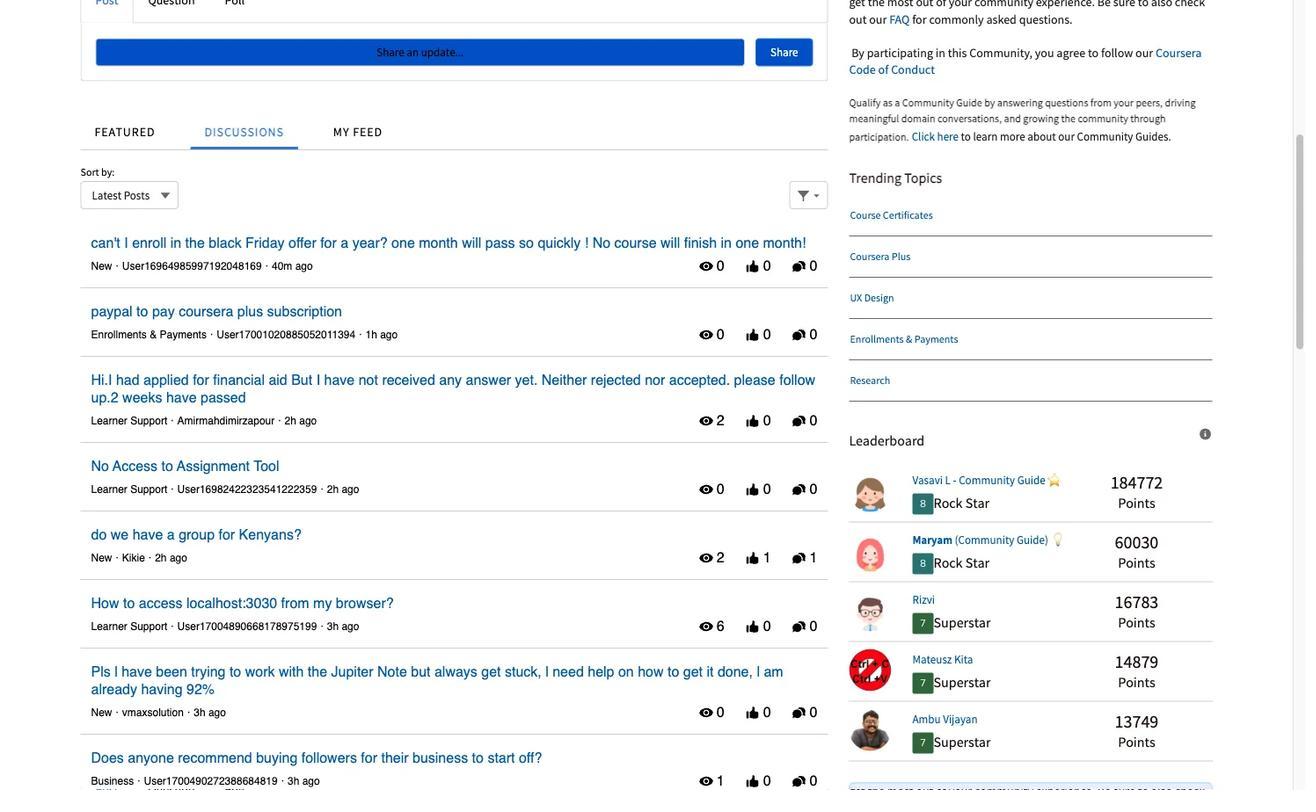 Task type: vqa. For each thing, say whether or not it's contained in the screenshot.


Task type: describe. For each thing, give the bounding box(es) containing it.
Sort by: button
[[80, 181, 179, 210]]

your
[[1114, 96, 1134, 110]]

3h ago for from
[[327, 621, 359, 634]]

1h ago
[[366, 329, 398, 342]]

superstar for 14879
[[934, 674, 991, 692]]

neither
[[542, 372, 587, 388]]

points for 13749
[[1118, 734, 1156, 752]]

learner support for access
[[91, 484, 167, 496]]

latest posts
[[92, 188, 150, 203]]

-
[[953, 474, 957, 488]]

rock star image for 184772
[[913, 494, 934, 515]]

i inside hi.i had applied for financial aid but i have not received any answer yet. neither rejected nor accepted. please follow up.2 weeks have passed
[[316, 372, 320, 388]]

2h ago for but
[[285, 415, 317, 428]]

course
[[615, 235, 657, 251]]

for inside hi.i had applied for financial aid but i have not received any answer yet. neither rejected nor accepted. please follow up.2 weeks have passed
[[193, 372, 209, 388]]

1 horizontal spatial enrollments
[[850, 333, 904, 347]]

hi.i had applied for financial aid but i have not received any answer yet. neither rejected nor accepted. please follow up.2 weeks have passed link
[[91, 371, 819, 407]]

share button
[[756, 39, 813, 67]]

1 vertical spatial our
[[1059, 130, 1075, 144]]

1 will from the left
[[462, 235, 482, 251]]

2 horizontal spatial community
[[1077, 130, 1133, 144]]

sort
[[80, 165, 99, 179]]

3h for followers
[[288, 776, 299, 788]]

1 horizontal spatial in
[[721, 235, 732, 251]]

this
[[948, 45, 967, 60]]

about
[[1028, 130, 1056, 144]]

the inside 'link'
[[185, 235, 205, 251]]

2 will from the left
[[661, 235, 680, 251]]

184772 points
[[1111, 472, 1163, 513]]

from inside "link"
[[281, 595, 309, 612]]

i inside 'link'
[[124, 235, 128, 251]]

year?
[[352, 235, 388, 251]]

0 horizontal spatial 1
[[717, 773, 725, 789]]

trending
[[849, 169, 902, 187]]

𝗠𝗮𝗿𝘆𝗮𝗺 (community guide) 💡 link
[[913, 533, 1062, 548]]

𝗠𝗮𝗿𝘆𝗮𝗺
[[913, 533, 953, 548]]

by
[[852, 45, 865, 60]]

business
[[413, 750, 468, 766]]

ago for financial
[[299, 415, 317, 428]]

assignment
[[177, 458, 250, 474]]

paypal to pay coursera plus subscription link
[[91, 303, 818, 320]]

how
[[638, 664, 664, 680]]

but
[[291, 372, 312, 388]]

1h
[[366, 329, 377, 342]]

pls
[[91, 664, 111, 680]]

subscription
[[267, 303, 342, 320]]

by participating in this community, you agree to follow our
[[849, 45, 1156, 60]]

on
[[618, 664, 634, 680]]

work
[[245, 664, 275, 680]]

tool
[[254, 458, 279, 474]]

having
[[141, 682, 183, 698]]

recommend
[[178, 750, 252, 766]]

my feed
[[333, 124, 383, 140]]

black
[[209, 235, 242, 251]]

nor
[[645, 372, 665, 388]]

rock star image for 60030
[[913, 554, 934, 575]]

and
[[1004, 112, 1021, 126]]

user17004890668178975199
[[177, 621, 317, 634]]

points for 16783
[[1118, 615, 1156, 632]]

ambu vijayan link
[[913, 713, 978, 727]]

guide for ⭐️
[[1018, 474, 1046, 488]]

please
[[734, 372, 776, 388]]

kenyans?
[[239, 527, 302, 543]]

for right faq
[[912, 11, 927, 27]]

design
[[864, 292, 894, 305]]

enrollments inside feed items element
[[91, 329, 147, 342]]

vijayan
[[943, 713, 978, 727]]

featured link
[[80, 103, 169, 150]]

0 vertical spatial our
[[1136, 45, 1153, 60]]

2h for but
[[285, 415, 296, 428]]

share for share
[[771, 45, 798, 60]]

star for 60030
[[966, 554, 990, 572]]

how to access localhost:3030 from my browser?
[[91, 595, 394, 612]]

through
[[1131, 112, 1166, 126]]

do
[[91, 527, 107, 543]]

does anyone recommend buying followers for their business to start off?
[[91, 750, 542, 766]]

learner for how
[[91, 621, 127, 634]]

learner support for to
[[91, 621, 167, 634]]

𝗠𝗮𝗿𝘆𝗮𝗺 (community guide) 💡
[[913, 533, 1062, 548]]

ux design link
[[850, 278, 1214, 319]]

1 one from the left
[[392, 235, 415, 251]]

superstar image for 16783
[[913, 614, 934, 635]]

have down applied
[[166, 390, 197, 406]]

feed
[[353, 124, 383, 140]]

superstar image for 14879
[[913, 674, 934, 695]]

kikie
[[122, 553, 145, 565]]

paypal to pay coursera plus subscription
[[91, 303, 342, 320]]

13749
[[1115, 711, 1159, 733]]

2 for 1
[[717, 550, 725, 566]]

month!
[[763, 235, 806, 251]]

plus
[[237, 303, 263, 320]]

learner support for had
[[91, 415, 167, 428]]

3h for from
[[327, 621, 339, 634]]

1 vertical spatial 2h
[[327, 484, 339, 496]]

1 l from the left
[[115, 664, 118, 680]]

ago for from
[[342, 621, 359, 634]]

have up "kikie"
[[133, 527, 163, 543]]

course certificates
[[850, 209, 933, 223]]

can't i enroll in the black friday offer for a year? one month will pass so quickly ! no course will finish in one month! link
[[91, 234, 818, 252]]

guide for by
[[956, 96, 982, 110]]

to inside "link"
[[472, 750, 484, 766]]

92%
[[187, 682, 215, 698]]

guide)
[[1017, 533, 1049, 548]]

the inside qualify as a community guide by answering questions from your peers, driving meaningful domain conversations, and growing the community through participation.
[[1061, 112, 1076, 126]]

asked
[[987, 11, 1017, 27]]

points for 14879
[[1118, 674, 1156, 692]]

conduct
[[891, 62, 935, 78]]

an
[[407, 45, 419, 60]]

applied
[[143, 372, 189, 388]]

buying
[[256, 750, 298, 766]]

coursera plus link
[[850, 237, 1214, 277]]

ux
[[850, 292, 862, 305]]

for inside 'link'
[[320, 235, 337, 251]]

accepted.
[[669, 372, 730, 388]]

pls l have been trying to work with the jupiter note but always get stuck, l need help on how to get it done, l am already having 92% link
[[91, 664, 818, 699]]

16783
[[1115, 592, 1159, 614]]

rock star for 60030
[[934, 554, 990, 572]]

jupiter
[[331, 664, 373, 680]]

support for access
[[130, 621, 167, 634]]

1 horizontal spatial enrollments & payments
[[850, 333, 958, 347]]

2 horizontal spatial 1
[[810, 550, 818, 566]]

2 vertical spatial a
[[167, 527, 175, 543]]

discussions
[[205, 124, 284, 140]]

rejected
[[591, 372, 641, 388]]

received
[[382, 372, 435, 388]]

business
[[91, 776, 134, 788]]

a inside qualify as a community guide by answering questions from your peers, driving meaningful domain conversations, and growing the community through participation.
[[895, 96, 900, 110]]

ambu
[[913, 713, 941, 727]]

rock for 60030
[[934, 554, 963, 572]]

coursera for coursera code of conduct
[[1156, 45, 1202, 60]]

rock for 184772
[[934, 495, 963, 512]]

need
[[553, 664, 584, 680]]

start
[[488, 750, 515, 766]]

does
[[91, 750, 124, 766]]

topics
[[905, 169, 942, 187]]

star for 184772
[[966, 495, 990, 512]]

ago for followers
[[302, 776, 320, 788]]

1 horizontal spatial payments
[[915, 333, 958, 347]]

pls l have been trying to work with the jupiter note but always get stuck, l need help on how to get it done, l am already having 92%
[[91, 664, 787, 698]]

1 vertical spatial 2h ago
[[327, 484, 359, 496]]

!
[[585, 235, 589, 251]]



Task type: locate. For each thing, give the bounding box(es) containing it.
0 horizontal spatial guide
[[956, 96, 982, 110]]

5 points from the top
[[1118, 734, 1156, 752]]

1 horizontal spatial one
[[736, 235, 759, 251]]

one right year?
[[392, 235, 415, 251]]

community up domain in the right of the page
[[902, 96, 954, 110]]

superstar down the kita
[[934, 674, 991, 692]]

1 rock star image from the top
[[913, 494, 934, 515]]

1 support from the top
[[130, 415, 167, 428]]

research link
[[850, 361, 1214, 402]]

points inside '60030 points'
[[1118, 555, 1156, 572]]

have up already
[[122, 664, 152, 680]]

0 horizontal spatial get
[[481, 664, 501, 680]]

do we have a group for kenyans?
[[91, 527, 302, 543]]

2 horizontal spatial 2h
[[327, 484, 339, 496]]

star down vasavi l - community guide ⭐️ link
[[966, 495, 990, 512]]

follow right agree
[[1101, 45, 1133, 60]]

l left am
[[757, 664, 760, 680]]

points inside 13749 points
[[1118, 734, 1156, 752]]

2 horizontal spatial a
[[895, 96, 900, 110]]

1 share from the left
[[377, 45, 404, 60]]

new for can't i enroll in the black friday offer for a year? one month will pass so quickly ! no course will finish in one month!
[[91, 261, 112, 273]]

trending topics
[[849, 169, 942, 187]]

1 vertical spatial learner support
[[91, 484, 167, 496]]

2 l from the left
[[546, 664, 549, 680]]

3h ago down the 92%
[[194, 708, 226, 720]]

0 vertical spatial from
[[1091, 96, 1112, 110]]

2h right "user16982422323541222359"
[[327, 484, 339, 496]]

follow inside hi.i had applied for financial aid but i have not received any answer yet. neither rejected nor accepted. please follow up.2 weeks have passed
[[780, 372, 816, 388]]

a left year?
[[341, 235, 349, 251]]

1 vertical spatial i
[[316, 372, 320, 388]]

how to access localhost:3030 from my browser? link
[[91, 595, 818, 613]]

3h down buying at the bottom
[[288, 776, 299, 788]]

2 rock star image from the top
[[913, 554, 934, 575]]

l left need
[[546, 664, 549, 680]]

0 vertical spatial 2h
[[285, 415, 296, 428]]

3h for trying
[[194, 708, 205, 720]]

0 horizontal spatial follow
[[780, 372, 816, 388]]

4 points from the top
[[1118, 674, 1156, 692]]

will left pass
[[462, 235, 482, 251]]

access
[[113, 458, 158, 474]]

2 vertical spatial learner support
[[91, 621, 167, 634]]

coursera inside coursera code of conduct
[[1156, 45, 1202, 60]]

1
[[763, 550, 771, 566], [810, 550, 818, 566], [717, 773, 725, 789]]

no right the !
[[593, 235, 611, 251]]

hi.i had applied for financial aid but i have not received any answer yet. neither rejected nor accepted. please follow up.2 weeks have passed
[[91, 372, 819, 406]]

0 horizontal spatial payments
[[160, 329, 207, 342]]

support for to
[[130, 484, 167, 496]]

1 superstar from the top
[[934, 614, 991, 632]]

learn
[[973, 130, 998, 144]]

guide inside qualify as a community guide by answering questions from your peers, driving meaningful domain conversations, and growing the community through participation.
[[956, 96, 982, 110]]

from
[[1091, 96, 1112, 110], [281, 595, 309, 612]]

3 learner support from the top
[[91, 621, 167, 634]]

for right offer
[[320, 235, 337, 251]]

have inside pls l have been trying to work with the jupiter note but always get stuck, l need help on how to get it done, l am already having 92%
[[122, 664, 152, 680]]

0 vertical spatial the
[[1061, 112, 1076, 126]]

1 vertical spatial community
[[1077, 130, 1133, 144]]

0 horizontal spatial one
[[392, 235, 415, 251]]

1 horizontal spatial 2h
[[285, 415, 296, 428]]

enrollments & payments link
[[850, 320, 1214, 360]]

no left access
[[91, 458, 109, 474]]

have
[[324, 372, 355, 388], [166, 390, 197, 406], [133, 527, 163, 543], [122, 664, 152, 680]]

support for applied
[[130, 415, 167, 428]]

user16964985997192048169
[[122, 261, 262, 273]]

get
[[481, 664, 501, 680], [683, 664, 703, 680]]

l right pls at bottom
[[115, 664, 118, 680]]

0 vertical spatial support
[[130, 415, 167, 428]]

rock star image
[[913, 494, 934, 515], [913, 554, 934, 575]]

share an update... button
[[95, 39, 745, 67]]

1 vertical spatial follow
[[780, 372, 816, 388]]

domain
[[902, 112, 936, 126]]

share left by on the right top of page
[[771, 45, 798, 60]]

1 vertical spatial learner
[[91, 484, 127, 496]]

plus
[[892, 250, 911, 264]]

ago for tool
[[342, 484, 359, 496]]

passed
[[201, 390, 246, 406]]

been
[[156, 664, 187, 680]]

click here to learn more about our community guides.
[[912, 130, 1171, 144]]

0 vertical spatial community
[[902, 96, 954, 110]]

3h ago down does anyone recommend buying followers for their business to start off?
[[288, 776, 320, 788]]

0 vertical spatial rock star image
[[913, 494, 934, 515]]

community for by
[[902, 96, 954, 110]]

points inside 16783 points
[[1118, 615, 1156, 632]]

2h right "kikie"
[[155, 553, 167, 565]]

superstar up the kita
[[934, 614, 991, 632]]

one left month!
[[736, 235, 759, 251]]

2 down accepted.
[[717, 412, 725, 429]]

learner for hi.i
[[91, 415, 127, 428]]

my
[[313, 595, 332, 612]]

guide up the conversations,
[[956, 96, 982, 110]]

learner down access
[[91, 484, 127, 496]]

coursera for coursera plus
[[850, 250, 890, 264]]

community down the "community"
[[1077, 130, 1133, 144]]

coursera
[[179, 303, 233, 320]]

follow
[[1101, 45, 1133, 60], [780, 372, 816, 388]]

i right can't on the left top of the page
[[124, 235, 128, 251]]

points down 60030
[[1118, 555, 1156, 572]]

0 horizontal spatial 2h
[[155, 553, 167, 565]]

2 vertical spatial 2h
[[155, 553, 167, 565]]

new down "do"
[[91, 553, 112, 565]]

rock star down -
[[934, 495, 990, 512]]

guide left ⭐️ at bottom
[[1018, 474, 1046, 488]]

text default image
[[699, 260, 713, 274], [746, 260, 760, 274], [746, 329, 760, 343], [699, 415, 713, 429], [792, 415, 806, 429], [699, 483, 713, 498], [792, 483, 806, 498], [699, 552, 713, 566], [792, 552, 806, 566], [699, 621, 713, 635], [746, 621, 760, 635], [792, 621, 806, 635], [792, 707, 806, 721], [699, 776, 713, 790], [746, 776, 760, 790]]

0 vertical spatial guide
[[956, 96, 982, 110]]

points down 16783
[[1118, 615, 1156, 632]]

2 rock star from the top
[[934, 554, 990, 572]]

our right 'about'
[[1059, 130, 1075, 144]]

new
[[91, 261, 112, 273], [91, 553, 112, 565], [91, 708, 112, 720]]

3h
[[327, 621, 339, 634], [194, 708, 205, 720], [288, 776, 299, 788]]

new for pls l have been trying to work with the jupiter note but always get stuck, l need help on how to get it done, l am already having 92%
[[91, 708, 112, 720]]

1 vertical spatial superstar
[[934, 674, 991, 692]]

share left an
[[377, 45, 404, 60]]

0 horizontal spatial share
[[377, 45, 404, 60]]

new down already
[[91, 708, 112, 720]]

feed items element
[[80, 220, 828, 791]]

to inside "link"
[[123, 595, 135, 612]]

0 vertical spatial rock star
[[934, 495, 990, 512]]

1 horizontal spatial i
[[316, 372, 320, 388]]

40m ago
[[272, 261, 313, 273]]

1 points from the top
[[1118, 495, 1156, 513]]

so
[[519, 235, 534, 251]]

1 learner support from the top
[[91, 415, 167, 428]]

no
[[593, 235, 611, 251], [91, 458, 109, 474]]

2 for 0
[[717, 412, 725, 429]]

guides.
[[1136, 130, 1171, 144]]

2 vertical spatial learner
[[91, 621, 127, 634]]

user16982422323541222359
[[177, 484, 317, 496]]

0 horizontal spatial i
[[124, 235, 128, 251]]

our up peers,
[[1136, 45, 1153, 60]]

enrollments down design on the top
[[850, 333, 904, 347]]

no inside 'link'
[[593, 235, 611, 251]]

1 vertical spatial no
[[91, 458, 109, 474]]

1 horizontal spatial a
[[341, 235, 349, 251]]

enrollments & payments inside feed items element
[[91, 329, 207, 342]]

0 vertical spatial coursera
[[1156, 45, 1202, 60]]

coursera code of conduct link
[[849, 45, 1202, 78]]

2 one from the left
[[736, 235, 759, 251]]

share for share an update...
[[377, 45, 404, 60]]

2 superstar image from the top
[[913, 674, 934, 695]]

payments inside feed items element
[[160, 329, 207, 342]]

0 vertical spatial superstar image
[[913, 614, 934, 635]]

2 vertical spatial superstar
[[934, 734, 991, 752]]

& inside feed items element
[[150, 329, 157, 342]]

new down can't on the left top of the page
[[91, 261, 112, 273]]

1 horizontal spatial no
[[593, 235, 611, 251]]

1 horizontal spatial &
[[906, 333, 913, 347]]

1 get from the left
[[481, 664, 501, 680]]

3h ago for followers
[[288, 776, 320, 788]]

i right the but at the left top
[[316, 372, 320, 388]]

0 horizontal spatial no
[[91, 458, 109, 474]]

1 learner from the top
[[91, 415, 127, 428]]

amirmahdimirzapour
[[177, 415, 275, 428]]

from up the "community"
[[1091, 96, 1112, 110]]

community for ⭐️
[[959, 474, 1015, 488]]

course
[[850, 209, 881, 223]]

0 horizontal spatial community
[[902, 96, 954, 110]]

superstar for 16783
[[934, 614, 991, 632]]

mateusz
[[913, 653, 952, 668]]

ago
[[295, 261, 313, 273], [380, 329, 398, 342], [299, 415, 317, 428], [342, 484, 359, 496], [170, 553, 187, 565], [342, 621, 359, 634], [208, 708, 226, 720], [302, 776, 320, 788]]

to
[[1088, 45, 1099, 60], [961, 130, 971, 144], [136, 303, 148, 320], [161, 458, 173, 474], [123, 595, 135, 612], [230, 664, 241, 680], [668, 664, 679, 680], [472, 750, 484, 766]]

course certificates link
[[850, 196, 1214, 236]]

1 horizontal spatial 2h ago
[[285, 415, 317, 428]]

1 rock from the top
[[934, 495, 963, 512]]

2 points from the top
[[1118, 555, 1156, 572]]

for left their
[[361, 750, 377, 766]]

participating
[[867, 45, 933, 60]]

finish
[[684, 235, 717, 251]]

from inside qualify as a community guide by answering questions from your peers, driving meaningful domain conversations, and growing the community through participation.
[[1091, 96, 1112, 110]]

1 vertical spatial star
[[966, 554, 990, 572]]

0 horizontal spatial 3h ago
[[194, 708, 226, 720]]

2 vertical spatial the
[[308, 664, 327, 680]]

0 vertical spatial rock
[[934, 495, 963, 512]]

points for 60030
[[1118, 555, 1156, 572]]

2 share from the left
[[771, 45, 798, 60]]

2 learner from the top
[[91, 484, 127, 496]]

how
[[91, 595, 119, 612]]

1 vertical spatial coursera
[[850, 250, 890, 264]]

peers,
[[1136, 96, 1163, 110]]

star down (community
[[966, 554, 990, 572]]

friday
[[246, 235, 285, 251]]

2 learner support from the top
[[91, 484, 167, 496]]

superstar down vijayan
[[934, 734, 991, 752]]

superstar image
[[913, 734, 934, 755]]

0 horizontal spatial the
[[185, 235, 205, 251]]

points down 13749
[[1118, 734, 1156, 752]]

in right "finish"
[[721, 235, 732, 251]]

1 horizontal spatial our
[[1136, 45, 1153, 60]]

1 rock star from the top
[[934, 495, 990, 512]]

learner down up.2
[[91, 415, 127, 428]]

2 2 from the top
[[717, 550, 725, 566]]

points inside 14879 points
[[1118, 674, 1156, 692]]

for right group
[[219, 527, 235, 543]]

0 vertical spatial 2h ago
[[285, 415, 317, 428]]

2 superstar from the top
[[934, 674, 991, 692]]

3h down my
[[327, 621, 339, 634]]

3 new from the top
[[91, 708, 112, 720]]

enrollments down paypal
[[91, 329, 147, 342]]

a left group
[[167, 527, 175, 543]]

1 horizontal spatial share
[[771, 45, 798, 60]]

learner for no
[[91, 484, 127, 496]]

2 new from the top
[[91, 553, 112, 565]]

0 horizontal spatial a
[[167, 527, 175, 543]]

0 horizontal spatial coursera
[[850, 250, 890, 264]]

1 horizontal spatial 1
[[763, 550, 771, 566]]

& down pay
[[150, 329, 157, 342]]

superstar image
[[913, 614, 934, 635], [913, 674, 934, 695]]

not
[[359, 372, 378, 388]]

pass
[[485, 235, 515, 251]]

community right -
[[959, 474, 1015, 488]]

1 horizontal spatial follow
[[1101, 45, 1133, 60]]

1 vertical spatial a
[[341, 235, 349, 251]]

3h ago down my
[[327, 621, 359, 634]]

⭐️
[[1048, 474, 1059, 488]]

in right enroll
[[170, 235, 181, 251]]

learner support down weeks on the left
[[91, 415, 167, 428]]

rock star image down vasavi
[[913, 494, 934, 515]]

discussions link
[[190, 103, 298, 150]]

from left my
[[281, 595, 309, 612]]

2
[[717, 412, 725, 429], [717, 550, 725, 566]]

2h for kenyans?
[[155, 553, 167, 565]]

1 vertical spatial guide
[[1018, 474, 1046, 488]]

a
[[895, 96, 900, 110], [341, 235, 349, 251], [167, 527, 175, 543]]

points down 14879
[[1118, 674, 1156, 692]]

rock star image down 𝗠𝗮𝗿𝘆𝗮𝗺
[[913, 554, 934, 575]]

1 horizontal spatial 3h ago
[[288, 776, 320, 788]]

& inside enrollments & payments link
[[906, 333, 913, 347]]

for up "passed"
[[193, 372, 209, 388]]

in left this
[[936, 45, 946, 60]]

the inside pls l have been trying to work with the jupiter note but always get stuck, l need help on how to get it done, l am already having 92%
[[308, 664, 327, 680]]

am
[[764, 664, 783, 680]]

note
[[377, 664, 407, 680]]

3h down the 92%
[[194, 708, 205, 720]]

1 horizontal spatial community
[[959, 474, 1015, 488]]

tab list
[[80, 0, 828, 24]]

coursera code of conduct
[[849, 45, 1202, 78]]

0 horizontal spatial in
[[170, 235, 181, 251]]

have left not
[[324, 372, 355, 388]]

will left "finish"
[[661, 235, 680, 251]]

coursera inside "link"
[[850, 250, 890, 264]]

& down plus
[[906, 333, 913, 347]]

&
[[150, 329, 157, 342], [906, 333, 913, 347]]

as
[[883, 96, 893, 110]]

1 new from the top
[[91, 261, 112, 273]]

2 up 6 at bottom right
[[717, 550, 725, 566]]

community inside qualify as a community guide by answering questions from your peers, driving meaningful domain conversations, and growing the community through participation.
[[902, 96, 954, 110]]

2h down the but at the left top
[[285, 415, 296, 428]]

0 vertical spatial new
[[91, 261, 112, 273]]

2 vertical spatial 2h ago
[[155, 553, 187, 565]]

1 star from the top
[[966, 495, 990, 512]]

a right as
[[895, 96, 900, 110]]

growing
[[1023, 112, 1059, 126]]

vasavi l - community guide ⭐️
[[913, 474, 1059, 488]]

can't
[[91, 235, 120, 251]]

0 vertical spatial a
[[895, 96, 900, 110]]

1 horizontal spatial coursera
[[1156, 45, 1202, 60]]

new for do we have a group for kenyans?
[[91, 553, 112, 565]]

here
[[937, 130, 959, 144]]

1 vertical spatial 3h ago
[[194, 708, 226, 720]]

1 horizontal spatial guide
[[1018, 474, 1046, 488]]

60030
[[1115, 532, 1159, 554]]

agree
[[1057, 45, 1086, 60]]

2 horizontal spatial in
[[936, 45, 946, 60]]

yet.
[[515, 372, 538, 388]]

follow right please
[[780, 372, 816, 388]]

2 horizontal spatial 3h ago
[[327, 621, 359, 634]]

0 horizontal spatial 3h
[[194, 708, 205, 720]]

superstar image down mateusz
[[913, 674, 934, 695]]

learner support down access
[[91, 484, 167, 496]]

text default image
[[792, 260, 806, 274], [699, 329, 713, 343], [792, 329, 806, 343], [746, 415, 760, 429], [746, 483, 760, 498], [746, 552, 760, 566], [699, 707, 713, 721], [746, 707, 760, 721], [792, 776, 806, 790]]

1 vertical spatial rock star image
[[913, 554, 934, 575]]

40m
[[272, 261, 292, 273]]

2 star from the top
[[966, 554, 990, 572]]

2 vertical spatial 3h ago
[[288, 776, 320, 788]]

0 horizontal spatial will
[[462, 235, 482, 251]]

2 vertical spatial 3h
[[288, 776, 299, 788]]

coursera up driving
[[1156, 45, 1202, 60]]

60030 points
[[1115, 532, 1159, 572]]

0 vertical spatial no
[[593, 235, 611, 251]]

3 superstar from the top
[[934, 734, 991, 752]]

1 2 from the top
[[717, 412, 725, 429]]

meaningful
[[849, 112, 899, 126]]

0 horizontal spatial l
[[115, 664, 118, 680]]

coursera left plus
[[850, 250, 890, 264]]

0 vertical spatial i
[[124, 235, 128, 251]]

3 l from the left
[[757, 664, 760, 680]]

a inside 'link'
[[341, 235, 349, 251]]

payments
[[160, 329, 207, 342], [915, 333, 958, 347]]

0 horizontal spatial &
[[150, 329, 157, 342]]

3 points from the top
[[1118, 615, 1156, 632]]

superstar image down rizvi
[[913, 614, 934, 635]]

rock down 𝗠𝗮𝗿𝘆𝗮𝗺
[[934, 554, 963, 572]]

points for 184772
[[1118, 495, 1156, 513]]

184772
[[1111, 472, 1163, 494]]

learner down how
[[91, 621, 127, 634]]

rock star for 184772
[[934, 495, 990, 512]]

points down 184772
[[1118, 495, 1156, 513]]

ago for plus
[[380, 329, 398, 342]]

it
[[707, 664, 714, 680]]

the up 'user16964985997192048169'
[[185, 235, 205, 251]]

2h ago for kenyans?
[[155, 553, 187, 565]]

3 support from the top
[[130, 621, 167, 634]]

2 support from the top
[[130, 484, 167, 496]]

0 horizontal spatial our
[[1059, 130, 1075, 144]]

2 horizontal spatial the
[[1061, 112, 1076, 126]]

1 vertical spatial 2
[[717, 550, 725, 566]]

2 horizontal spatial 2h ago
[[327, 484, 359, 496]]

rock
[[934, 495, 963, 512], [934, 554, 963, 572]]

enrollments & payments
[[91, 329, 207, 342], [850, 333, 958, 347]]

but
[[411, 664, 431, 680]]

1 horizontal spatial the
[[308, 664, 327, 680]]

0 vertical spatial learner support
[[91, 415, 167, 428]]

2 rock from the top
[[934, 554, 963, 572]]

commonly
[[929, 11, 984, 27]]

no access to assignment tool
[[91, 458, 279, 474]]

3h ago for trying
[[194, 708, 226, 720]]

get left it
[[683, 664, 703, 680]]

enrollments & payments down pay
[[91, 329, 207, 342]]

0 vertical spatial 2
[[717, 412, 725, 429]]

my feed link
[[319, 103, 397, 150]]

(community
[[955, 533, 1015, 548]]

certificates
[[883, 209, 933, 223]]

superstar for 13749
[[934, 734, 991, 752]]

rock down l
[[934, 495, 963, 512]]

hi.i
[[91, 372, 112, 388]]

enrollments & payments down design on the top
[[850, 333, 958, 347]]

2 get from the left
[[683, 664, 703, 680]]

faq link
[[890, 11, 910, 27]]

does anyone recommend buying followers for their business to start off? link
[[91, 750, 818, 767]]

group
[[179, 527, 215, 543]]

3 learner from the top
[[91, 621, 127, 634]]

learner support down how
[[91, 621, 167, 634]]

ago for trying
[[208, 708, 226, 720]]

1 vertical spatial superstar image
[[913, 674, 934, 695]]

2 horizontal spatial 3h
[[327, 621, 339, 634]]

0 vertical spatial 3h
[[327, 621, 339, 634]]

1 horizontal spatial get
[[683, 664, 703, 680]]

0 vertical spatial 3h ago
[[327, 621, 359, 634]]

2 horizontal spatial l
[[757, 664, 760, 680]]

1 horizontal spatial 3h
[[288, 776, 299, 788]]

more
[[1000, 130, 1025, 144]]

get left stuck,
[[481, 664, 501, 680]]

1 vertical spatial new
[[91, 553, 112, 565]]

for inside "link"
[[361, 750, 377, 766]]

the down the questions
[[1061, 112, 1076, 126]]

0 vertical spatial follow
[[1101, 45, 1133, 60]]

ago for the
[[295, 261, 313, 273]]

14879 points
[[1115, 652, 1159, 692]]

1 superstar image from the top
[[913, 614, 934, 635]]

rock star down (community
[[934, 554, 990, 572]]

points inside 184772 points
[[1118, 495, 1156, 513]]

1 vertical spatial support
[[130, 484, 167, 496]]

ago for group
[[170, 553, 187, 565]]

the right 'with'
[[308, 664, 327, 680]]



